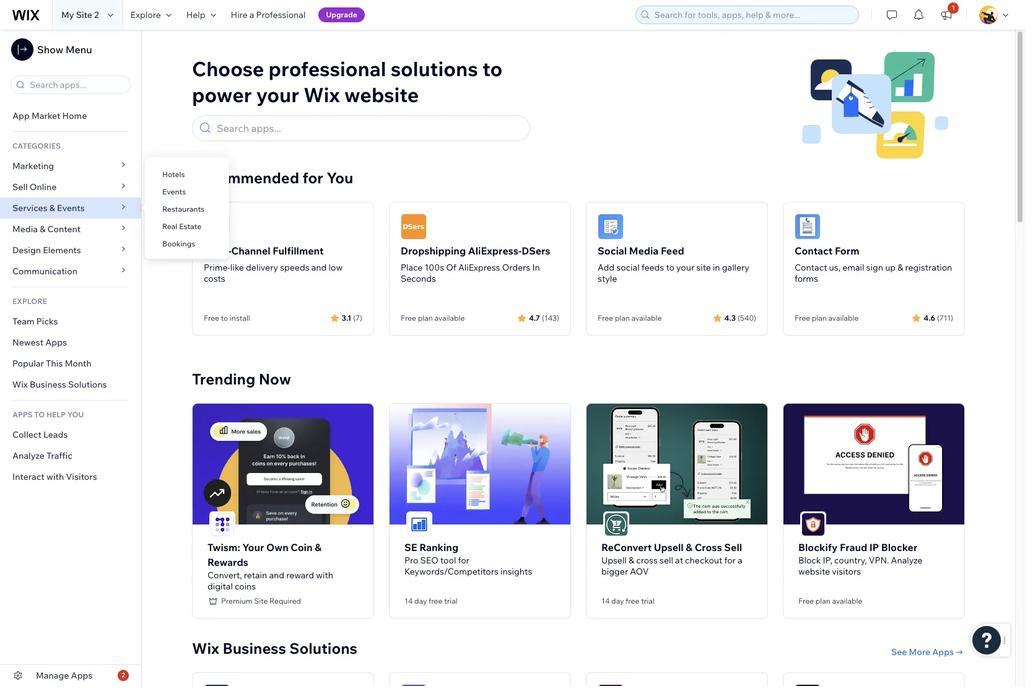 Task type: vqa. For each thing, say whether or not it's contained in the screenshot.


Task type: describe. For each thing, give the bounding box(es) containing it.
now
[[259, 370, 291, 388]]

1 vertical spatial upsell
[[601, 555, 627, 566]]

trial for ranking
[[444, 596, 458, 606]]

team picks
[[12, 316, 58, 327]]

twism: your own coin & rewards poster image
[[193, 404, 373, 524]]

free for reconvert
[[626, 596, 639, 606]]

1 horizontal spatial wix business solutions
[[192, 639, 357, 658]]

analyze traffic
[[12, 450, 72, 461]]

communication link
[[0, 261, 141, 282]]

market
[[32, 110, 60, 121]]

apps to help you
[[12, 410, 84, 419]]

hire
[[231, 9, 248, 20]]

power
[[192, 82, 252, 107]]

solutions inside sidebar element
[[68, 379, 107, 390]]

twism:
[[207, 541, 240, 554]]

coin
[[291, 541, 313, 554]]

services & events link
[[0, 198, 141, 219]]

dsers
[[522, 245, 550, 257]]

blockify
[[798, 541, 838, 554]]

gallery
[[722, 262, 749, 273]]

with inside twism: your own coin & rewards convert, retain and reward with digital coins
[[316, 570, 333, 581]]

Search for tools, apps, help & more... field
[[651, 6, 855, 24]]

trending
[[192, 370, 255, 388]]

premium
[[221, 596, 252, 606]]

twism: your own coin & rewards convert, retain and reward with digital coins
[[207, 541, 333, 592]]

dropshipping aliexpress-dsers logo image
[[401, 214, 427, 240]]

0 vertical spatial upsell
[[654, 541, 684, 554]]

free down block
[[798, 596, 814, 606]]

country,
[[834, 555, 867, 566]]

upgrade
[[326, 10, 357, 19]]

help
[[46, 410, 66, 419]]

see more apps
[[891, 646, 954, 658]]

se ranking poster image
[[390, 404, 570, 524]]

free for se
[[429, 596, 443, 606]]

ip
[[870, 541, 879, 554]]

fraud
[[840, 541, 867, 554]]

14 for se
[[404, 596, 413, 606]]

& inside twism: your own coin & rewards convert, retain and reward with digital coins
[[315, 541, 321, 554]]

(143)
[[542, 313, 559, 322]]

4.3
[[724, 313, 736, 322]]

month
[[65, 358, 92, 369]]

website inside 'blockify fraud ip blocker block ip, country, vpn. analyze website visitors'
[[798, 566, 830, 577]]

app
[[12, 110, 30, 121]]

restaurants
[[162, 204, 204, 214]]

twism: your own coin & rewards icon image
[[211, 513, 234, 536]]

1
[[952, 4, 955, 12]]

cross
[[695, 541, 722, 554]]

wix inside the choose professional solutions to power your wix website
[[304, 82, 340, 107]]

events link
[[145, 181, 229, 203]]

upgrade button
[[319, 7, 365, 22]]

& inside 'media & content' link
[[40, 224, 45, 235]]

premium site required
[[221, 596, 301, 606]]

se ranking pro seo tool for keywords/competitors insights
[[404, 541, 532, 577]]

available down visitors
[[832, 596, 862, 606]]

newest
[[12, 337, 43, 348]]

popular
[[12, 358, 44, 369]]

choose professional solutions to power your wix website
[[192, 56, 502, 107]]

free for dropshipping aliexpress-dsers
[[401, 313, 416, 323]]

interact with visitors
[[12, 471, 97, 483]]

(540)
[[738, 313, 756, 322]]

place
[[401, 262, 423, 273]]

fulfillment
[[273, 245, 324, 257]]

explore
[[131, 9, 161, 20]]

0 horizontal spatial a
[[250, 9, 254, 20]]

estate
[[179, 222, 201, 231]]

1 contact from the top
[[795, 245, 833, 257]]

contact form contact us, email sign up & registration forms
[[795, 245, 952, 284]]

events inside 'link'
[[57, 203, 85, 214]]

1 horizontal spatial solutions
[[289, 639, 357, 658]]

us,
[[829, 262, 841, 273]]

plan for contact
[[812, 313, 827, 323]]

your inside social media feed add social feeds to your site in gallery style
[[676, 262, 694, 273]]

blockify fraud ip blocker icon image
[[802, 513, 825, 536]]

hotels
[[162, 170, 185, 179]]

apps for manage apps
[[71, 670, 93, 681]]

vpn.
[[869, 555, 889, 566]]

sell
[[660, 555, 673, 566]]

my site 2
[[61, 9, 99, 20]]

reward
[[286, 570, 314, 581]]

free for contact form
[[795, 313, 810, 323]]

professional
[[256, 9, 306, 20]]

tool
[[440, 555, 456, 566]]

search apps... field inside sidebar element
[[26, 76, 126, 94]]

& down reconvert
[[629, 555, 634, 566]]

choose
[[192, 56, 264, 81]]

seconds
[[401, 273, 436, 284]]

install
[[230, 313, 250, 323]]

convert,
[[207, 570, 242, 581]]

to inside the choose professional solutions to power your wix website
[[482, 56, 502, 81]]

social
[[598, 245, 627, 257]]

checkout
[[685, 555, 722, 566]]

free plan available for contact
[[795, 313, 859, 323]]

for inside the reconvert upsell & cross sell upsell & cross sell at checkout for a bigger aov
[[724, 555, 736, 566]]

media inside social media feed add social feeds to your site in gallery style
[[629, 245, 659, 257]]

aliexpress
[[458, 262, 500, 273]]

sell inside sidebar element
[[12, 181, 28, 193]]

site for my
[[76, 9, 92, 20]]

0 horizontal spatial to
[[221, 313, 228, 323]]

manage apps
[[36, 670, 93, 681]]

block
[[798, 555, 821, 566]]

website inside the choose professional solutions to power your wix website
[[344, 82, 419, 107]]

forms
[[795, 273, 818, 284]]

plan for dropshipping
[[418, 313, 433, 323]]

social
[[616, 262, 640, 273]]

categories
[[12, 141, 61, 151]]

reconvert upsell & cross sell poster image
[[587, 404, 767, 524]]

see
[[891, 646, 907, 658]]

cross
[[636, 555, 658, 566]]

channel
[[231, 245, 270, 257]]

reconvert
[[601, 541, 652, 554]]

trending now
[[192, 370, 291, 388]]

free for social media feed
[[598, 313, 613, 323]]

2 contact from the top
[[795, 262, 827, 273]]

popular this month
[[12, 358, 92, 369]]

sign
[[866, 262, 883, 273]]

1 horizontal spatial search apps... field
[[213, 116, 524, 141]]

0 horizontal spatial 2
[[94, 9, 99, 20]]

4.7
[[529, 313, 540, 322]]

low
[[329, 262, 343, 273]]



Task type: locate. For each thing, give the bounding box(es) containing it.
free plan available for social
[[598, 313, 662, 323]]

site down coins
[[254, 596, 268, 606]]

for right checkout at bottom right
[[724, 555, 736, 566]]

0 horizontal spatial upsell
[[601, 555, 627, 566]]

0 horizontal spatial your
[[256, 82, 299, 107]]

1 horizontal spatial business
[[223, 639, 286, 658]]

2 trial from the left
[[641, 596, 654, 606]]

0 vertical spatial solutions
[[68, 379, 107, 390]]

0 vertical spatial wix business solutions
[[12, 379, 107, 390]]

your
[[242, 541, 264, 554]]

your
[[256, 82, 299, 107], [676, 262, 694, 273]]

home
[[62, 110, 87, 121]]

2 day from the left
[[611, 596, 624, 606]]

0 vertical spatial with
[[46, 471, 64, 483]]

1 horizontal spatial 14 day free trial
[[601, 596, 654, 606]]

1 vertical spatial apps
[[932, 646, 954, 658]]

search apps... field up the home
[[26, 76, 126, 94]]

0 vertical spatial events
[[162, 187, 186, 196]]

1 horizontal spatial events
[[162, 187, 186, 196]]

1 free from the left
[[429, 596, 443, 606]]

wix
[[304, 82, 340, 107], [12, 379, 28, 390], [192, 639, 219, 658]]

multi-channel fulfillment logo image
[[204, 214, 230, 240]]

sell left online
[[12, 181, 28, 193]]

keywords/competitors
[[404, 566, 499, 577]]

14 for reconvert
[[601, 596, 610, 606]]

0 vertical spatial website
[[344, 82, 419, 107]]

collect
[[12, 429, 41, 440]]

1 horizontal spatial upsell
[[654, 541, 684, 554]]

multi-channel fulfillment prime-like delivery speeds and low costs
[[204, 245, 343, 284]]

solutions
[[391, 56, 478, 81]]

0 vertical spatial and
[[311, 262, 327, 273]]

2 vertical spatial to
[[221, 313, 228, 323]]

2 horizontal spatial apps
[[932, 646, 954, 658]]

apps
[[12, 410, 33, 419]]

1 vertical spatial wix business solutions
[[192, 639, 357, 658]]

14 day free trial for se
[[404, 596, 458, 606]]

upsell down reconvert
[[601, 555, 627, 566]]

1 horizontal spatial and
[[311, 262, 327, 273]]

0 horizontal spatial website
[[344, 82, 419, 107]]

upsell up sell
[[654, 541, 684, 554]]

1 vertical spatial sell
[[724, 541, 742, 554]]

0 vertical spatial a
[[250, 9, 254, 20]]

& right coin
[[315, 541, 321, 554]]

2 14 from the left
[[601, 596, 610, 606]]

sell inside the reconvert upsell & cross sell upsell & cross sell at checkout for a bigger aov
[[724, 541, 742, 554]]

0 vertical spatial search apps... field
[[26, 76, 126, 94]]

required
[[269, 596, 301, 606]]

1 vertical spatial website
[[798, 566, 830, 577]]

business down premium site required
[[223, 639, 286, 658]]

0 horizontal spatial wix
[[12, 379, 28, 390]]

analyze inside "link"
[[12, 450, 45, 461]]

and
[[311, 262, 327, 273], [269, 570, 284, 581]]

0 vertical spatial business
[[30, 379, 66, 390]]

plan down style
[[615, 313, 630, 323]]

seo
[[420, 555, 438, 566]]

0 horizontal spatial wix business solutions
[[12, 379, 107, 390]]

1 vertical spatial 2
[[122, 671, 125, 679]]

site right my
[[76, 9, 92, 20]]

100s
[[425, 262, 444, 273]]

real estate
[[162, 222, 201, 231]]

0 horizontal spatial and
[[269, 570, 284, 581]]

sell right cross
[[724, 541, 742, 554]]

(711)
[[937, 313, 953, 322]]

interact with visitors link
[[0, 466, 141, 487]]

0 vertical spatial apps
[[45, 337, 67, 348]]

available down seconds
[[434, 313, 465, 323]]

1 vertical spatial analyze
[[891, 555, 923, 566]]

14
[[404, 596, 413, 606], [601, 596, 610, 606]]

team picks link
[[0, 311, 141, 332]]

media up the 'design'
[[12, 224, 38, 235]]

2 vertical spatial wix
[[192, 639, 219, 658]]

& left content
[[40, 224, 45, 235]]

3.1
[[342, 313, 351, 322]]

reconvert upsell & cross sell upsell & cross sell at checkout for a bigger aov
[[601, 541, 742, 577]]

1 horizontal spatial website
[[798, 566, 830, 577]]

hire a professional
[[231, 9, 306, 20]]

1 vertical spatial your
[[676, 262, 694, 273]]

wix business solutions down the required
[[192, 639, 357, 658]]

0 horizontal spatial site
[[76, 9, 92, 20]]

search apps... field down the choose professional solutions to power your wix website
[[213, 116, 524, 141]]

1 vertical spatial wix
[[12, 379, 28, 390]]

a inside the reconvert upsell & cross sell upsell & cross sell at checkout for a bigger aov
[[738, 555, 742, 566]]

team
[[12, 316, 34, 327]]

to down feed
[[666, 262, 674, 273]]

1 horizontal spatial free
[[626, 596, 639, 606]]

plan down seconds
[[418, 313, 433, 323]]

visitors
[[66, 471, 97, 483]]

contact left us,
[[795, 262, 827, 273]]

more
[[909, 646, 930, 658]]

wix business solutions inside sidebar element
[[12, 379, 107, 390]]

contact down contact form logo
[[795, 245, 833, 257]]

apps right more
[[932, 646, 954, 658]]

0 horizontal spatial business
[[30, 379, 66, 390]]

website down blockify
[[798, 566, 830, 577]]

free down seconds
[[401, 313, 416, 323]]

1 horizontal spatial your
[[676, 262, 694, 273]]

your inside the choose professional solutions to power your wix website
[[256, 82, 299, 107]]

1 vertical spatial and
[[269, 570, 284, 581]]

online
[[30, 181, 57, 193]]

1 horizontal spatial with
[[316, 570, 333, 581]]

for left you
[[303, 168, 323, 187]]

1 vertical spatial solutions
[[289, 639, 357, 658]]

1 button
[[933, 0, 960, 30]]

1 horizontal spatial media
[[629, 245, 659, 257]]

& inside contact form contact us, email sign up & registration forms
[[898, 262, 903, 273]]

analyze down blocker
[[891, 555, 923, 566]]

contact
[[795, 245, 833, 257], [795, 262, 827, 273]]

14 down pro
[[404, 596, 413, 606]]

14 day free trial down aov
[[601, 596, 654, 606]]

contact form logo image
[[795, 214, 821, 240]]

recommended
[[192, 168, 299, 187]]

at
[[675, 555, 683, 566]]

1 horizontal spatial 2
[[122, 671, 125, 679]]

day down seo
[[414, 596, 427, 606]]

website down 'solutions'
[[344, 82, 419, 107]]

day down "bigger"
[[611, 596, 624, 606]]

business down popular this month
[[30, 379, 66, 390]]

0 vertical spatial media
[[12, 224, 38, 235]]

apps right 'manage'
[[71, 670, 93, 681]]

& right up
[[898, 262, 903, 273]]

aov
[[630, 566, 649, 577]]

free left install
[[204, 313, 219, 323]]

events down hotels on the left top of the page
[[162, 187, 186, 196]]

and inside the multi-channel fulfillment prime-like delivery speeds and low costs
[[311, 262, 327, 273]]

0 horizontal spatial media
[[12, 224, 38, 235]]

free down style
[[598, 313, 613, 323]]

1 vertical spatial contact
[[795, 262, 827, 273]]

0 vertical spatial sell
[[12, 181, 28, 193]]

a right 'hire'
[[250, 9, 254, 20]]

Search apps... field
[[26, 76, 126, 94], [213, 116, 524, 141]]

& up media & content
[[49, 203, 55, 214]]

media up feeds
[[629, 245, 659, 257]]

available for aliexpress-
[[434, 313, 465, 323]]

solutions down month
[[68, 379, 107, 390]]

day for se
[[414, 596, 427, 606]]

apps
[[45, 337, 67, 348], [932, 646, 954, 658], [71, 670, 93, 681]]

and left "low"
[[311, 262, 327, 273]]

available down feeds
[[631, 313, 662, 323]]

trial down aov
[[641, 596, 654, 606]]

available for media
[[631, 313, 662, 323]]

wix inside sidebar element
[[12, 379, 28, 390]]

digital
[[207, 581, 233, 592]]

free plan available down visitors
[[798, 596, 862, 606]]

0 vertical spatial to
[[482, 56, 502, 81]]

wix business solutions down this
[[12, 379, 107, 390]]

0 horizontal spatial events
[[57, 203, 85, 214]]

leads
[[43, 429, 68, 440]]

media & content
[[12, 224, 81, 235]]

to right 'solutions'
[[482, 56, 502, 81]]

1 horizontal spatial day
[[611, 596, 624, 606]]

site
[[696, 262, 711, 273]]

14 day free trial down keywords/competitors in the bottom of the page
[[404, 596, 458, 606]]

2 vertical spatial apps
[[71, 670, 93, 681]]

14 down "bigger"
[[601, 596, 610, 606]]

reconvert upsell & cross sell icon image
[[605, 513, 628, 536]]

analyze up interact
[[12, 450, 45, 461]]

trial down keywords/competitors in the bottom of the page
[[444, 596, 458, 606]]

registration
[[905, 262, 952, 273]]

plan down ip,
[[816, 596, 830, 606]]

analyze
[[12, 450, 45, 461], [891, 555, 923, 566]]

sidebar element
[[0, 30, 142, 686]]

0 horizontal spatial day
[[414, 596, 427, 606]]

business inside sidebar element
[[30, 379, 66, 390]]

2 horizontal spatial for
[[724, 555, 736, 566]]

blockify fraud ip blocker block ip, country, vpn. analyze website visitors
[[798, 541, 923, 577]]

0 horizontal spatial 14 day free trial
[[404, 596, 458, 606]]

se ranking icon image
[[408, 513, 431, 536]]

plan down forms
[[812, 313, 827, 323]]

free down aov
[[626, 596, 639, 606]]

site
[[76, 9, 92, 20], [254, 596, 268, 606]]

1 horizontal spatial apps
[[71, 670, 93, 681]]

trial for upsell
[[641, 596, 654, 606]]

1 vertical spatial with
[[316, 570, 333, 581]]

your left site
[[676, 262, 694, 273]]

media inside sidebar element
[[12, 224, 38, 235]]

site for premium
[[254, 596, 268, 606]]

marketing link
[[0, 155, 141, 177]]

1 vertical spatial a
[[738, 555, 742, 566]]

content
[[47, 224, 81, 235]]

0 vertical spatial site
[[76, 9, 92, 20]]

real estate link
[[145, 216, 229, 237]]

for inside se ranking pro seo tool for keywords/competitors insights
[[458, 555, 469, 566]]

ip,
[[823, 555, 832, 566]]

14 day free trial for reconvert
[[601, 596, 654, 606]]

with down traffic
[[46, 471, 64, 483]]

to
[[482, 56, 502, 81], [666, 262, 674, 273], [221, 313, 228, 323]]

ranking
[[419, 541, 458, 554]]

costs
[[204, 273, 225, 284]]

0 horizontal spatial apps
[[45, 337, 67, 348]]

0 horizontal spatial with
[[46, 471, 64, 483]]

available
[[434, 313, 465, 323], [631, 313, 662, 323], [828, 313, 859, 323], [832, 596, 862, 606]]

with right reward
[[316, 570, 333, 581]]

4.6 (711)
[[924, 313, 953, 322]]

1 vertical spatial business
[[223, 639, 286, 658]]

interact
[[12, 471, 44, 483]]

services & events
[[12, 203, 85, 214]]

free for multi-channel fulfillment
[[204, 313, 219, 323]]

1 horizontal spatial for
[[458, 555, 469, 566]]

1 horizontal spatial site
[[254, 596, 268, 606]]

explore
[[12, 297, 47, 306]]

0 vertical spatial 2
[[94, 9, 99, 20]]

communication
[[12, 266, 79, 277]]

1 vertical spatial search apps... field
[[213, 116, 524, 141]]

4.3 (540)
[[724, 313, 756, 322]]

1 horizontal spatial sell
[[724, 541, 742, 554]]

2 free from the left
[[626, 596, 639, 606]]

apps for newest apps
[[45, 337, 67, 348]]

to left install
[[221, 313, 228, 323]]

1 vertical spatial to
[[666, 262, 674, 273]]

for right tool
[[458, 555, 469, 566]]

rewards
[[207, 556, 248, 568]]

free plan available
[[401, 313, 465, 323], [598, 313, 662, 323], [795, 313, 859, 323], [798, 596, 862, 606]]

free down forms
[[795, 313, 810, 323]]

in
[[532, 262, 540, 273]]

pro
[[404, 555, 418, 566]]

2 horizontal spatial wix
[[304, 82, 340, 107]]

your right power
[[256, 82, 299, 107]]

plan for social
[[615, 313, 630, 323]]

2 14 day free trial from the left
[[601, 596, 654, 606]]

form
[[835, 245, 859, 257]]

free plan available down style
[[598, 313, 662, 323]]

multi-
[[204, 245, 231, 257]]

feed
[[661, 245, 684, 257]]

hire a professional link
[[223, 0, 313, 30]]

free down keywords/competitors in the bottom of the page
[[429, 596, 443, 606]]

0 vertical spatial wix
[[304, 82, 340, 107]]

& inside services & events 'link'
[[49, 203, 55, 214]]

1 horizontal spatial a
[[738, 555, 742, 566]]

0 horizontal spatial 14
[[404, 596, 413, 606]]

free plan available down seconds
[[401, 313, 465, 323]]

1 horizontal spatial to
[[482, 56, 502, 81]]

1 horizontal spatial 14
[[601, 596, 610, 606]]

0 horizontal spatial for
[[303, 168, 323, 187]]

bigger
[[601, 566, 628, 577]]

0 vertical spatial analyze
[[12, 450, 45, 461]]

available for form
[[828, 313, 859, 323]]

1 trial from the left
[[444, 596, 458, 606]]

manage
[[36, 670, 69, 681]]

social media feed logo image
[[598, 214, 624, 240]]

& left cross
[[686, 541, 693, 554]]

0 horizontal spatial free
[[429, 596, 443, 606]]

media
[[12, 224, 38, 235], [629, 245, 659, 257]]

1 day from the left
[[414, 596, 427, 606]]

and inside twism: your own coin & rewards convert, retain and reward with digital coins
[[269, 570, 284, 581]]

0 vertical spatial contact
[[795, 245, 833, 257]]

analyze traffic link
[[0, 445, 141, 466]]

analyze inside 'blockify fraud ip blocker block ip, country, vpn. analyze website visitors'
[[891, 555, 923, 566]]

social media feed add social feeds to your site in gallery style
[[598, 245, 749, 284]]

events down sell online link
[[57, 203, 85, 214]]

media & content link
[[0, 219, 141, 240]]

solutions down the required
[[289, 639, 357, 658]]

0 horizontal spatial search apps... field
[[26, 76, 126, 94]]

design
[[12, 245, 41, 256]]

free plan available for dropshipping
[[401, 313, 465, 323]]

and right retain
[[269, 570, 284, 581]]

1 vertical spatial events
[[57, 203, 85, 214]]

0 vertical spatial your
[[256, 82, 299, 107]]

(7)
[[353, 313, 362, 322]]

1 14 from the left
[[404, 596, 413, 606]]

available down us,
[[828, 313, 859, 323]]

professional
[[269, 56, 386, 81]]

1 horizontal spatial analyze
[[891, 555, 923, 566]]

of
[[446, 262, 456, 273]]

apps up this
[[45, 337, 67, 348]]

to inside social media feed add social feeds to your site in gallery style
[[666, 262, 674, 273]]

0 horizontal spatial trial
[[444, 596, 458, 606]]

1 horizontal spatial wix
[[192, 639, 219, 658]]

bookings
[[162, 239, 195, 248]]

0 horizontal spatial sell
[[12, 181, 28, 193]]

2 inside sidebar element
[[122, 671, 125, 679]]

0 horizontal spatial solutions
[[68, 379, 107, 390]]

events
[[162, 187, 186, 196], [57, 203, 85, 214]]

2 right my
[[94, 9, 99, 20]]

1 14 day free trial from the left
[[404, 596, 458, 606]]

day for reconvert
[[611, 596, 624, 606]]

style
[[598, 273, 617, 284]]

a right checkout at bottom right
[[738, 555, 742, 566]]

with inside sidebar element
[[46, 471, 64, 483]]

1 vertical spatial media
[[629, 245, 659, 257]]

blockify fraud ip blocker poster image
[[784, 404, 964, 524]]

dropshipping aliexpress-dsers place 100s of aliexpress orders in seconds
[[401, 245, 550, 284]]

2 right manage apps
[[122, 671, 125, 679]]

2 horizontal spatial to
[[666, 262, 674, 273]]

0 horizontal spatial analyze
[[12, 450, 45, 461]]

free plan available down forms
[[795, 313, 859, 323]]

1 vertical spatial site
[[254, 596, 268, 606]]

1 horizontal spatial trial
[[641, 596, 654, 606]]



